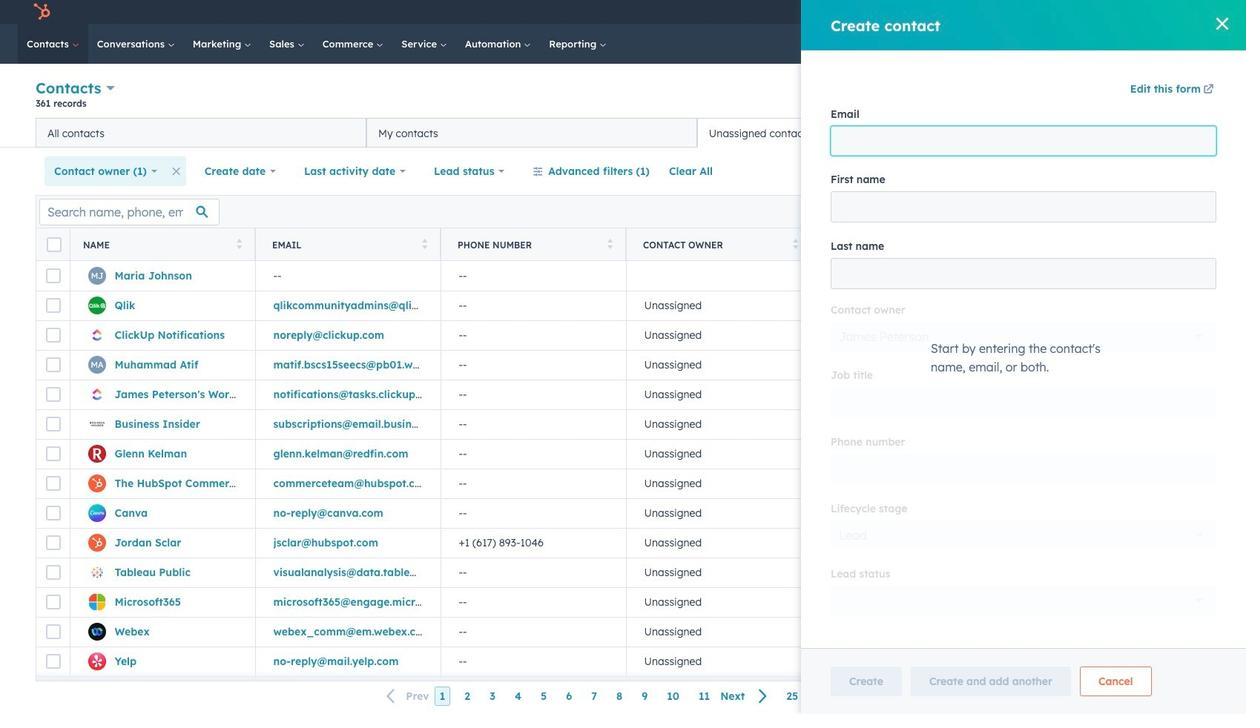 Task type: describe. For each thing, give the bounding box(es) containing it.
press to sort. image for 3rd 'press to sort.' element from the right
[[422, 238, 427, 249]]

press to sort. image for second 'press to sort.' element from the right
[[607, 238, 613, 249]]

Search HubSpot search field
[[1038, 31, 1194, 56]]

Search name, phone, email addresses, or company search field
[[39, 198, 220, 225]]

2 press to sort. element from the left
[[422, 238, 427, 251]]

pagination navigation
[[378, 687, 777, 706]]

press to sort. image for 1st 'press to sort.' element from right
[[793, 238, 798, 249]]



Task type: locate. For each thing, give the bounding box(es) containing it.
3 press to sort. element from the left
[[607, 238, 613, 251]]

4 press to sort. element from the left
[[793, 238, 798, 251]]

1 press to sort. element from the left
[[236, 238, 242, 251]]

james peterson image
[[1074, 5, 1087, 19]]

3 press to sort. image from the left
[[793, 238, 798, 249]]

1 press to sort. image from the left
[[422, 238, 427, 249]]

banner
[[36, 76, 1210, 118]]

2 press to sort. image from the left
[[607, 238, 613, 249]]

0 horizontal spatial press to sort. image
[[422, 238, 427, 249]]

menu
[[854, 0, 1228, 24]]

press to sort. image
[[236, 238, 242, 249]]

2 horizontal spatial press to sort. image
[[793, 238, 798, 249]]

press to sort. element
[[236, 238, 242, 251], [422, 238, 427, 251], [607, 238, 613, 251], [793, 238, 798, 251]]

press to sort. image
[[422, 238, 427, 249], [607, 238, 613, 249], [793, 238, 798, 249]]

1 horizontal spatial press to sort. image
[[607, 238, 613, 249]]

marketplaces image
[[962, 7, 975, 20]]



Task type: vqa. For each thing, say whether or not it's contained in the screenshot.
1
no



